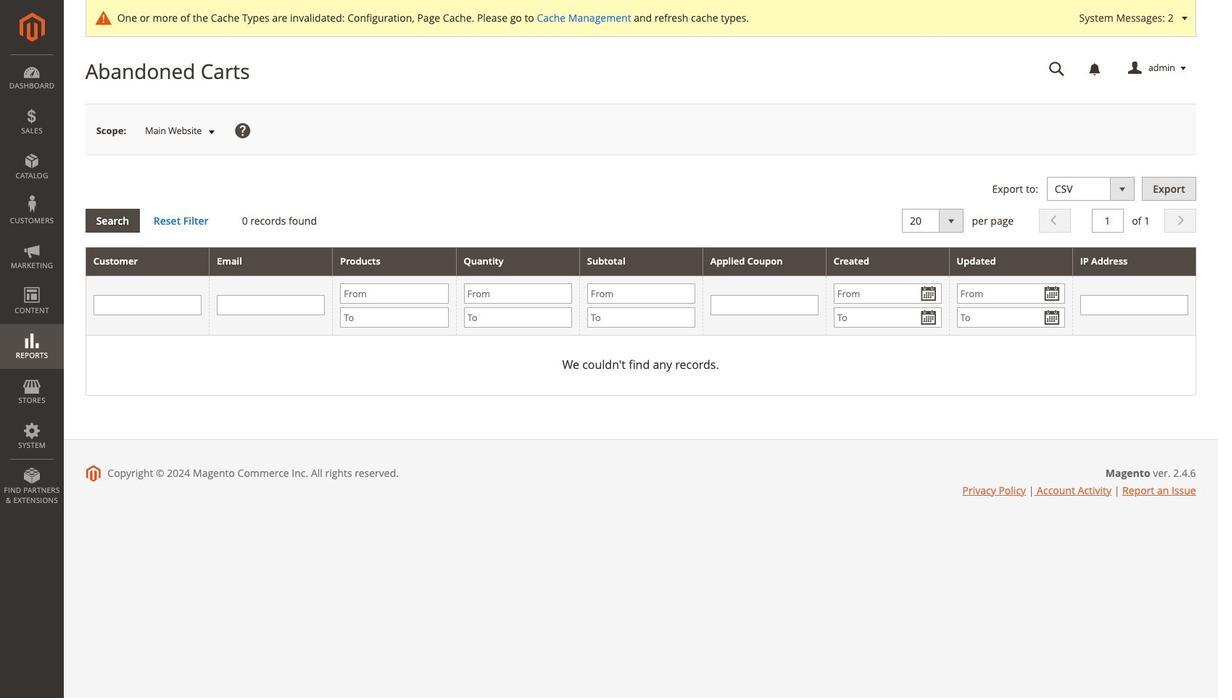 Task type: describe. For each thing, give the bounding box(es) containing it.
1 from text field from the left
[[340, 283, 449, 304]]

from text field for 2nd to text box from right
[[834, 283, 942, 304]]

to text field for 2nd from text field from the right
[[587, 307, 695, 328]]

3 from text field from the left
[[957, 283, 1065, 304]]

4 to text field from the left
[[834, 307, 942, 328]]

to text field for 1st from text field from the right
[[957, 307, 1065, 328]]

to text field for first from text field from left
[[340, 307, 449, 328]]



Task type: locate. For each thing, give the bounding box(es) containing it.
2 to text field from the left
[[464, 307, 572, 328]]

menu bar
[[0, 54, 64, 513]]

5 to text field from the left
[[957, 307, 1065, 328]]

from text field for second to text box
[[464, 283, 572, 304]]

magento admin panel image
[[19, 12, 45, 42]]

3 to text field from the left
[[587, 307, 695, 328]]

None text field
[[1039, 56, 1075, 81], [1092, 209, 1124, 233], [1080, 295, 1188, 316], [1039, 56, 1075, 81], [1092, 209, 1124, 233], [1080, 295, 1188, 316]]

From text field
[[340, 283, 449, 304], [587, 283, 695, 304], [957, 283, 1065, 304]]

2 horizontal spatial from text field
[[957, 283, 1065, 304]]

1 horizontal spatial from text field
[[587, 283, 695, 304]]

To text field
[[340, 307, 449, 328], [464, 307, 572, 328], [587, 307, 695, 328], [834, 307, 942, 328], [957, 307, 1065, 328]]

1 to text field from the left
[[340, 307, 449, 328]]

1 from text field from the left
[[464, 283, 572, 304]]

2 from text field from the left
[[834, 283, 942, 304]]

From text field
[[464, 283, 572, 304], [834, 283, 942, 304]]

1 horizontal spatial from text field
[[834, 283, 942, 304]]

0 horizontal spatial from text field
[[464, 283, 572, 304]]

0 horizontal spatial from text field
[[340, 283, 449, 304]]

2 from text field from the left
[[587, 283, 695, 304]]

None text field
[[93, 295, 202, 316], [217, 295, 325, 316], [711, 295, 819, 316], [93, 295, 202, 316], [217, 295, 325, 316], [711, 295, 819, 316]]



